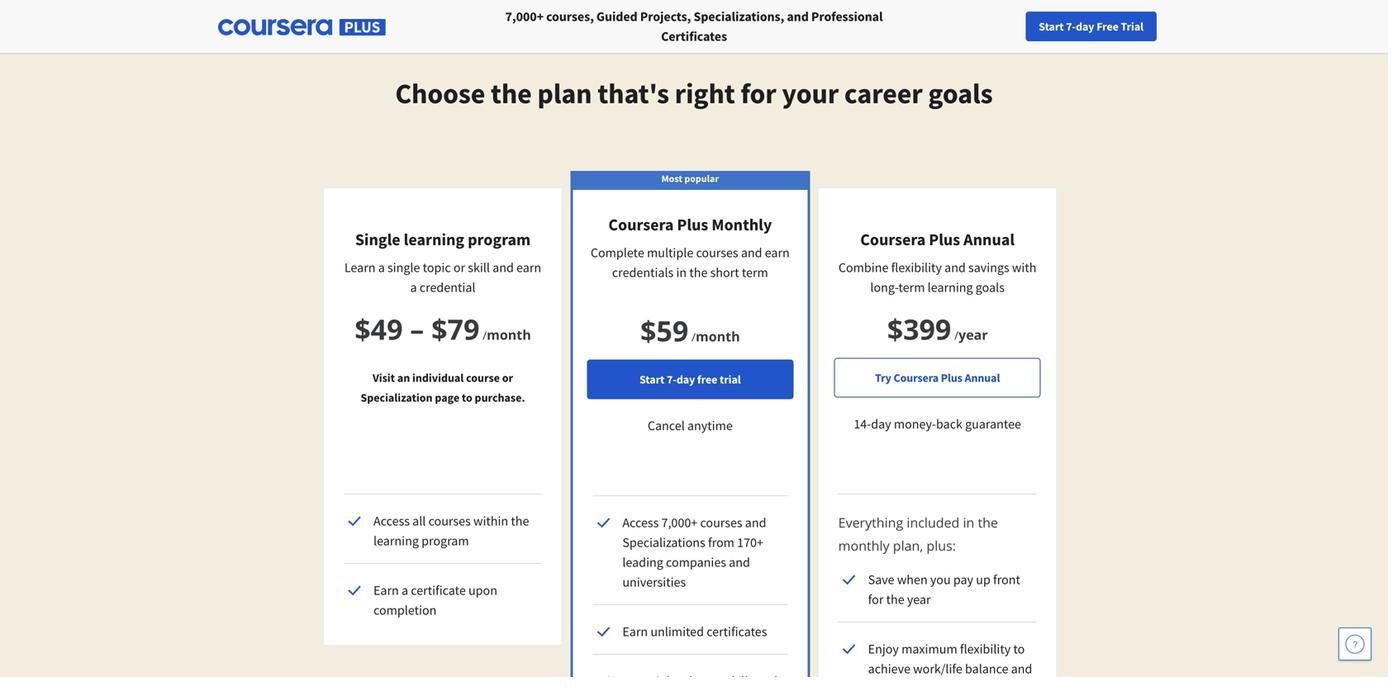 Task type: vqa. For each thing, say whether or not it's contained in the screenshot.
WHAT YOU CAN DO WITH YOUR DEGREE
no



Task type: describe. For each thing, give the bounding box(es) containing it.
achieve
[[868, 661, 911, 678]]

$49 – $79 / month
[[355, 310, 531, 348]]

specializations
[[623, 535, 706, 551]]

guarantee
[[966, 416, 1022, 433]]

most
[[662, 172, 683, 185]]

earn inside complete multiple courses and earn credentials in the short term
[[765, 245, 790, 261]]

–
[[410, 310, 424, 348]]

year inside save  when you pay up front for the year
[[907, 592, 931, 608]]

within
[[474, 513, 508, 530]]

upon
[[469, 583, 498, 599]]

everything included in the monthly plan, plus:
[[839, 514, 998, 555]]

single
[[355, 229, 401, 250]]

with
[[1012, 260, 1037, 276]]

certificate
[[411, 583, 466, 599]]

combine flexibility and savings with long-term learning goals
[[839, 260, 1037, 296]]

and down 170+
[[729, 555, 750, 571]]

learn
[[345, 260, 376, 276]]

coursera inside button
[[894, 371, 939, 386]]

7,000+ inside "7,000+ courses, guided projects, specializations, and professional certificates"
[[505, 8, 544, 25]]

to inside enjoy maximum flexibility to achieve work/life balance an
[[1014, 641, 1025, 658]]

$79
[[432, 310, 480, 348]]

the left plan on the top of page
[[491, 76, 532, 111]]

170+
[[737, 535, 764, 551]]

credential
[[420, 279, 476, 296]]

cancel
[[648, 418, 685, 434]]

back
[[936, 416, 963, 433]]

start 7-day free trial
[[640, 372, 741, 387]]

term inside combine flexibility and savings with long-term learning goals
[[899, 279, 925, 296]]

course
[[466, 371, 500, 386]]

coursera for $399
[[861, 229, 926, 250]]

courses,
[[546, 8, 594, 25]]

free
[[698, 372, 718, 387]]

/ inside $49 – $79 / month
[[483, 328, 487, 343]]

day for free
[[1076, 19, 1095, 34]]

visit an individual course or specialization page to purchase.
[[361, 371, 525, 405]]

trial
[[720, 372, 741, 387]]

unlimited
[[651, 624, 704, 641]]

balance
[[965, 661, 1009, 678]]

access 7,000+ courses and specializations from 170+ leading companies and universities
[[623, 515, 767, 591]]

page
[[435, 391, 460, 405]]

certificates
[[707, 624, 767, 641]]

plus for $59
[[677, 214, 709, 235]]

choose the plan that's right for your career goals
[[395, 76, 993, 111]]

in inside complete multiple courses and earn credentials in the short term
[[677, 265, 687, 281]]

plan
[[538, 76, 592, 111]]

cancel anytime
[[648, 418, 733, 434]]

everything
[[839, 514, 904, 532]]

flexibility inside combine flexibility and savings with long-term learning goals
[[892, 260, 942, 276]]

topic
[[423, 260, 451, 276]]

up
[[976, 572, 991, 589]]

all
[[413, 513, 426, 530]]

a for certificate
[[402, 583, 408, 599]]

for inside save  when you pay up front for the year
[[868, 592, 884, 608]]

monthly
[[839, 537, 890, 555]]

/ for $59
[[692, 329, 696, 345]]

0 vertical spatial program
[[468, 229, 531, 250]]

that's
[[598, 76, 670, 111]]

/ for $399
[[955, 328, 959, 343]]

coursera plus annual
[[861, 229, 1015, 250]]

coursera plus monthly
[[609, 214, 772, 235]]

goals for learning
[[976, 279, 1005, 296]]

short
[[711, 265, 739, 281]]

leading
[[623, 555, 664, 571]]

credentials
[[612, 265, 674, 281]]

courses for multiple
[[696, 245, 739, 261]]

single
[[388, 260, 420, 276]]

coursera for $59
[[609, 214, 674, 235]]

try coursera plus annual button
[[835, 358, 1041, 398]]

or for topic
[[454, 260, 465, 276]]

anytime
[[688, 418, 733, 434]]

enjoy maximum flexibility to achieve work/life balance an
[[868, 641, 1033, 678]]

start 7-day free trial
[[1039, 19, 1144, 34]]

when
[[898, 572, 928, 589]]

try
[[875, 371, 892, 386]]

learning inside combine flexibility and savings with long-term learning goals
[[928, 279, 973, 296]]

the inside everything included in the monthly plan, plus:
[[978, 514, 998, 532]]

front
[[994, 572, 1021, 589]]

multiple
[[647, 245, 694, 261]]

free
[[1097, 19, 1119, 34]]

term inside complete multiple courses and earn credentials in the short term
[[742, 265, 769, 281]]

learn a single topic or skill and earn a credential
[[345, 260, 542, 296]]

career
[[1108, 19, 1140, 34]]

0 vertical spatial your
[[1060, 19, 1082, 34]]

completion
[[374, 603, 437, 619]]

professional
[[812, 8, 883, 25]]

an
[[397, 371, 410, 386]]

single learning program
[[355, 229, 531, 250]]

from
[[708, 535, 735, 551]]

14-
[[854, 416, 871, 433]]

earn a certificate upon completion
[[374, 583, 498, 619]]

the inside save  when you pay up front for the year
[[887, 592, 905, 608]]

visit
[[373, 371, 395, 386]]

7,000+ courses, guided projects, specializations, and professional certificates
[[505, 8, 883, 45]]

goals for career
[[929, 76, 993, 111]]

plus inside button
[[941, 371, 963, 386]]

courses for all
[[429, 513, 471, 530]]

courses for 7,000+
[[700, 515, 743, 531]]



Task type: locate. For each thing, give the bounding box(es) containing it.
courses inside "access all courses within the learning program"
[[429, 513, 471, 530]]

1 horizontal spatial a
[[402, 583, 408, 599]]

for right right
[[741, 76, 777, 111]]

0 horizontal spatial your
[[782, 76, 839, 111]]

month up free
[[696, 328, 740, 346]]

universities
[[623, 574, 686, 591]]

0 horizontal spatial earn
[[374, 583, 399, 599]]

trial
[[1121, 19, 1144, 34]]

1 vertical spatial start
[[640, 372, 665, 387]]

year
[[959, 326, 988, 344], [907, 592, 931, 608]]

0 horizontal spatial term
[[742, 265, 769, 281]]

courses up short
[[696, 245, 739, 261]]

pay
[[954, 572, 974, 589]]

7- left free
[[667, 372, 677, 387]]

learning
[[404, 229, 465, 250], [928, 279, 973, 296], [374, 533, 419, 550]]

0 horizontal spatial access
[[374, 513, 410, 530]]

program inside "access all courses within the learning program"
[[422, 533, 469, 550]]

in down multiple
[[677, 265, 687, 281]]

courses up from on the right bottom
[[700, 515, 743, 531]]

0 vertical spatial flexibility
[[892, 260, 942, 276]]

0 vertical spatial year
[[959, 326, 988, 344]]

0 horizontal spatial to
[[462, 391, 473, 405]]

to right page
[[462, 391, 473, 405]]

1 horizontal spatial earn
[[623, 624, 648, 641]]

2 vertical spatial day
[[871, 416, 892, 433]]

0 vertical spatial day
[[1076, 19, 1095, 34]]

coursera plus image
[[218, 19, 386, 36]]

guided
[[597, 8, 638, 25]]

coursera up "combine"
[[861, 229, 926, 250]]

or for course
[[502, 371, 513, 386]]

earn down the monthly
[[765, 245, 790, 261]]

0 vertical spatial annual
[[964, 229, 1015, 250]]

companies
[[666, 555, 727, 571]]

included
[[907, 514, 960, 532]]

right
[[675, 76, 735, 111]]

certificates
[[661, 28, 727, 45]]

courses right all
[[429, 513, 471, 530]]

0 horizontal spatial year
[[907, 592, 931, 608]]

goals inside combine flexibility and savings with long-term learning goals
[[976, 279, 1005, 296]]

start
[[1039, 19, 1064, 34], [640, 372, 665, 387]]

in inside everything included in the monthly plan, plus:
[[963, 514, 975, 532]]

goals
[[929, 76, 993, 111], [976, 279, 1005, 296]]

skill
[[468, 260, 490, 276]]

access up specializations
[[623, 515, 659, 531]]

learning down savings
[[928, 279, 973, 296]]

$399
[[887, 310, 952, 348]]

start for start 7-day free trial
[[640, 372, 665, 387]]

access inside access 7,000+ courses and specializations from 170+ leading companies and universities
[[623, 515, 659, 531]]

0 horizontal spatial month
[[487, 326, 531, 344]]

0 horizontal spatial start
[[640, 372, 665, 387]]

1 vertical spatial goals
[[976, 279, 1005, 296]]

a up the completion
[[402, 583, 408, 599]]

0 horizontal spatial in
[[677, 265, 687, 281]]

1 vertical spatial a
[[410, 279, 417, 296]]

or left skill
[[454, 260, 465, 276]]

start 7-day free trial button
[[587, 360, 794, 400]]

0 horizontal spatial a
[[378, 260, 385, 276]]

year down when
[[907, 592, 931, 608]]

earn inside earn a certificate upon completion
[[374, 583, 399, 599]]

1 horizontal spatial in
[[963, 514, 975, 532]]

term
[[742, 265, 769, 281], [899, 279, 925, 296]]

work/life
[[914, 661, 963, 678]]

0 vertical spatial 7,000+
[[505, 8, 544, 25]]

year inside $399 / year
[[959, 326, 988, 344]]

and inside "7,000+ courses, guided projects, specializations, and professional certificates"
[[787, 8, 809, 25]]

and
[[787, 8, 809, 25], [741, 245, 763, 261], [493, 260, 514, 276], [945, 260, 966, 276], [745, 515, 767, 531], [729, 555, 750, 571]]

/ inside $399 / year
[[955, 328, 959, 343]]

or up purchase.
[[502, 371, 513, 386]]

0 horizontal spatial or
[[454, 260, 465, 276]]

month
[[487, 326, 531, 344], [696, 328, 740, 346]]

0 vertical spatial in
[[677, 265, 687, 281]]

combine
[[839, 260, 889, 276]]

1 horizontal spatial for
[[868, 592, 884, 608]]

plus up back
[[941, 371, 963, 386]]

or
[[454, 260, 465, 276], [502, 371, 513, 386]]

1 horizontal spatial or
[[502, 371, 513, 386]]

earn left unlimited
[[623, 624, 648, 641]]

flexibility inside enjoy maximum flexibility to achieve work/life balance an
[[960, 641, 1011, 658]]

1 horizontal spatial day
[[871, 416, 892, 433]]

and left professional
[[787, 8, 809, 25]]

for down save
[[868, 592, 884, 608]]

earn
[[765, 245, 790, 261], [517, 260, 542, 276]]

1 vertical spatial or
[[502, 371, 513, 386]]

1 vertical spatial in
[[963, 514, 975, 532]]

coursera up complete
[[609, 214, 674, 235]]

the right within
[[511, 513, 529, 530]]

7,000+ up specializations
[[662, 515, 698, 531]]

career
[[845, 76, 923, 111]]

0 vertical spatial 7-
[[1066, 19, 1076, 34]]

1 vertical spatial your
[[782, 76, 839, 111]]

2 horizontal spatial /
[[955, 328, 959, 343]]

try coursera plus annual
[[875, 371, 1000, 386]]

learning down all
[[374, 533, 419, 550]]

start 7-day free trial button
[[1026, 12, 1157, 41]]

0 horizontal spatial /
[[483, 328, 487, 343]]

and inside complete multiple courses and earn credentials in the short term
[[741, 245, 763, 261]]

coursera
[[609, 214, 674, 235], [861, 229, 926, 250], [894, 371, 939, 386]]

0 vertical spatial earn
[[374, 583, 399, 599]]

flexibility
[[892, 260, 942, 276], [960, 641, 1011, 658]]

the inside complete multiple courses and earn credentials in the short term
[[690, 265, 708, 281]]

month inside $49 – $79 / month
[[487, 326, 531, 344]]

1 vertical spatial to
[[1014, 641, 1025, 658]]

find your new career link
[[1028, 17, 1148, 37]]

$59 / month
[[641, 312, 740, 350]]

0 horizontal spatial earn
[[517, 260, 542, 276]]

in
[[677, 265, 687, 281], [963, 514, 975, 532]]

the left short
[[690, 265, 708, 281]]

learning up topic
[[404, 229, 465, 250]]

7,000+ inside access 7,000+ courses and specializations from 170+ leading companies and universities
[[662, 515, 698, 531]]

and down coursera plus annual
[[945, 260, 966, 276]]

1 horizontal spatial year
[[959, 326, 988, 344]]

plus for $399
[[929, 229, 961, 250]]

flexibility up balance
[[960, 641, 1011, 658]]

your right find
[[1060, 19, 1082, 34]]

access for access 7,000+ courses and specializations from 170+ leading companies and universities
[[623, 515, 659, 531]]

a for single
[[378, 260, 385, 276]]

enjoy
[[868, 641, 899, 658]]

annual up guarantee at the right bottom of the page
[[965, 371, 1000, 386]]

/ right '$59'
[[692, 329, 696, 345]]

courses
[[696, 245, 739, 261], [429, 513, 471, 530], [700, 515, 743, 531]]

courses inside access 7,000+ courses and specializations from 170+ leading companies and universities
[[700, 515, 743, 531]]

access inside "access all courses within the learning program"
[[374, 513, 410, 530]]

7- inside start 7-day free trial button
[[667, 372, 677, 387]]

1 vertical spatial day
[[677, 372, 695, 387]]

month up course
[[487, 326, 531, 344]]

specialization
[[361, 391, 433, 405]]

plus up multiple
[[677, 214, 709, 235]]

to down front
[[1014, 641, 1025, 658]]

1 horizontal spatial access
[[623, 515, 659, 531]]

1 vertical spatial 7,000+
[[662, 515, 698, 531]]

program
[[468, 229, 531, 250], [422, 533, 469, 550]]

2 vertical spatial a
[[402, 583, 408, 599]]

monthly
[[712, 214, 772, 235]]

14-day money-back guarantee
[[854, 416, 1022, 433]]

$59
[[641, 312, 689, 350]]

you
[[931, 572, 951, 589]]

for
[[741, 76, 777, 111], [868, 592, 884, 608]]

long-
[[871, 279, 899, 296]]

find your new career
[[1036, 19, 1140, 34]]

a right learn at the top left of the page
[[378, 260, 385, 276]]

0 vertical spatial to
[[462, 391, 473, 405]]

access
[[374, 513, 410, 530], [623, 515, 659, 531]]

1 vertical spatial 7-
[[667, 372, 677, 387]]

choose
[[395, 76, 485, 111]]

1 horizontal spatial 7-
[[1066, 19, 1076, 34]]

0 vertical spatial for
[[741, 76, 777, 111]]

save
[[868, 572, 895, 589]]

program up skill
[[468, 229, 531, 250]]

$399 / year
[[887, 310, 988, 348]]

popular
[[685, 172, 719, 185]]

0 vertical spatial or
[[454, 260, 465, 276]]

projects,
[[640, 8, 691, 25]]

1 vertical spatial year
[[907, 592, 931, 608]]

0 horizontal spatial 7-
[[667, 372, 677, 387]]

0 vertical spatial goals
[[929, 76, 993, 111]]

individual
[[412, 371, 464, 386]]

2 horizontal spatial a
[[410, 279, 417, 296]]

term right short
[[742, 265, 769, 281]]

a down single
[[410, 279, 417, 296]]

0 vertical spatial a
[[378, 260, 385, 276]]

your left career
[[782, 76, 839, 111]]

month inside $59 / month
[[696, 328, 740, 346]]

0 vertical spatial learning
[[404, 229, 465, 250]]

earn right skill
[[517, 260, 542, 276]]

earn inside learn a single topic or skill and earn a credential
[[517, 260, 542, 276]]

a inside earn a certificate upon completion
[[402, 583, 408, 599]]

7,000+
[[505, 8, 544, 25], [662, 515, 698, 531]]

access all courses within the learning program
[[374, 513, 529, 550]]

7- left new
[[1066, 19, 1076, 34]]

7-
[[1066, 19, 1076, 34], [667, 372, 677, 387]]

the right 'included'
[[978, 514, 998, 532]]

1 horizontal spatial your
[[1060, 19, 1082, 34]]

0 horizontal spatial day
[[677, 372, 695, 387]]

specializations,
[[694, 8, 785, 25]]

complete
[[591, 245, 645, 261]]

1 vertical spatial learning
[[928, 279, 973, 296]]

plus
[[677, 214, 709, 235], [929, 229, 961, 250], [941, 371, 963, 386]]

earn for $49
[[374, 583, 399, 599]]

plus up combine flexibility and savings with long-term learning goals
[[929, 229, 961, 250]]

complete multiple courses and earn credentials in the short term
[[591, 245, 790, 281]]

in right 'included'
[[963, 514, 975, 532]]

7- inside start 7-day free trial button
[[1066, 19, 1076, 34]]

1 horizontal spatial earn
[[765, 245, 790, 261]]

$49
[[355, 310, 403, 348]]

2 vertical spatial learning
[[374, 533, 419, 550]]

1 horizontal spatial /
[[692, 329, 696, 345]]

earn up the completion
[[374, 583, 399, 599]]

purchase.
[[475, 391, 525, 405]]

and right skill
[[493, 260, 514, 276]]

earn
[[374, 583, 399, 599], [623, 624, 648, 641]]

7- for free
[[667, 372, 677, 387]]

1 horizontal spatial term
[[899, 279, 925, 296]]

coursera right try
[[894, 371, 939, 386]]

1 horizontal spatial to
[[1014, 641, 1025, 658]]

earn for $59
[[623, 624, 648, 641]]

money-
[[894, 416, 937, 433]]

save  when you pay up front for the year
[[868, 572, 1021, 608]]

access left all
[[374, 513, 410, 530]]

start for start 7-day free trial
[[1039, 19, 1064, 34]]

earn unlimited certificates
[[623, 624, 767, 641]]

0 vertical spatial start
[[1039, 19, 1064, 34]]

0 horizontal spatial for
[[741, 76, 777, 111]]

to inside "visit an individual course or specialization page to purchase."
[[462, 391, 473, 405]]

and inside combine flexibility and savings with long-term learning goals
[[945, 260, 966, 276]]

1 vertical spatial annual
[[965, 371, 1000, 386]]

annual inside button
[[965, 371, 1000, 386]]

2 horizontal spatial day
[[1076, 19, 1095, 34]]

term up $399
[[899, 279, 925, 296]]

or inside learn a single topic or skill and earn a credential
[[454, 260, 465, 276]]

goals right career
[[929, 76, 993, 111]]

/ right '$79'
[[483, 328, 487, 343]]

day for free
[[677, 372, 695, 387]]

find
[[1036, 19, 1058, 34]]

7,000+ left courses,
[[505, 8, 544, 25]]

1 vertical spatial flexibility
[[960, 641, 1011, 658]]

learning inside "access all courses within the learning program"
[[374, 533, 419, 550]]

/ inside $59 / month
[[692, 329, 696, 345]]

year right $399
[[959, 326, 988, 344]]

savings
[[969, 260, 1010, 276]]

None search field
[[227, 10, 624, 43]]

/ right $399
[[955, 328, 959, 343]]

annual
[[964, 229, 1015, 250], [965, 371, 1000, 386]]

1 vertical spatial earn
[[623, 624, 648, 641]]

and up 170+
[[745, 515, 767, 531]]

1 horizontal spatial start
[[1039, 19, 1064, 34]]

1 horizontal spatial month
[[696, 328, 740, 346]]

7- for free
[[1066, 19, 1076, 34]]

goals down savings
[[976, 279, 1005, 296]]

and inside learn a single topic or skill and earn a credential
[[493, 260, 514, 276]]

flexibility down coursera plus annual
[[892, 260, 942, 276]]

the down save
[[887, 592, 905, 608]]

courses inside complete multiple courses and earn credentials in the short term
[[696, 245, 739, 261]]

0 horizontal spatial 7,000+
[[505, 8, 544, 25]]

plan,
[[893, 537, 923, 555]]

1 vertical spatial program
[[422, 533, 469, 550]]

annual up savings
[[964, 229, 1015, 250]]

the inside "access all courses within the learning program"
[[511, 513, 529, 530]]

maximum
[[902, 641, 958, 658]]

0 horizontal spatial flexibility
[[892, 260, 942, 276]]

and down the monthly
[[741, 245, 763, 261]]

1 horizontal spatial flexibility
[[960, 641, 1011, 658]]

1 vertical spatial for
[[868, 592, 884, 608]]

program down all
[[422, 533, 469, 550]]

1 horizontal spatial 7,000+
[[662, 515, 698, 531]]

plus:
[[927, 537, 956, 555]]

or inside "visit an individual course or specialization page to purchase."
[[502, 371, 513, 386]]

help center image
[[1346, 635, 1365, 655]]

access for access all courses within the learning program
[[374, 513, 410, 530]]



